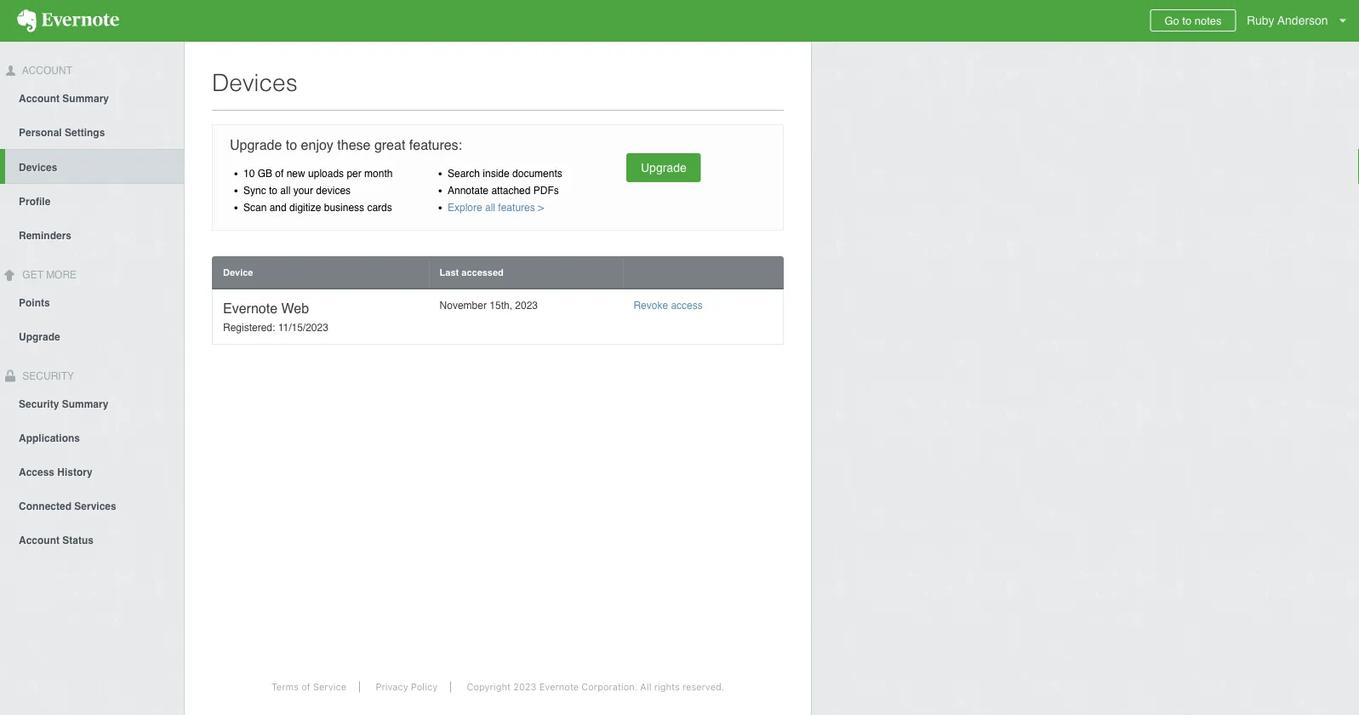 Task type: locate. For each thing, give the bounding box(es) containing it.
summary for security summary
[[62, 398, 108, 410]]

1 vertical spatial account
[[19, 93, 60, 105]]

upgrade link
[[627, 153, 701, 182], [0, 319, 184, 353]]

evernote
[[223, 300, 278, 316], [540, 682, 579, 693]]

service
[[313, 682, 347, 693]]

0 vertical spatial devices
[[212, 69, 298, 96]]

upgrade
[[230, 137, 282, 153], [641, 161, 687, 175], [19, 331, 60, 343]]

go to notes link
[[1151, 9, 1237, 32]]

security
[[20, 370, 74, 382], [19, 398, 59, 410]]

security up applications
[[19, 398, 59, 410]]

uploads
[[308, 167, 344, 179]]

to right go
[[1183, 14, 1192, 27]]

attached
[[492, 184, 531, 196]]

1 vertical spatial security
[[19, 398, 59, 410]]

annotate
[[448, 184, 489, 196]]

security up security summary
[[20, 370, 74, 382]]

reminders
[[19, 230, 72, 242]]

11/15/2023
[[278, 322, 329, 334]]

account summary
[[19, 93, 109, 105]]

account down connected
[[19, 534, 60, 546]]

revoke
[[634, 300, 668, 312]]

1 horizontal spatial all
[[485, 201, 496, 213]]

evernote link
[[0, 0, 136, 42]]

cards
[[367, 201, 392, 213]]

reminders link
[[0, 218, 184, 252]]

1 horizontal spatial of
[[302, 682, 311, 693]]

1 vertical spatial 2023
[[514, 682, 537, 693]]

profile
[[19, 196, 51, 208]]

ruby anderson
[[1247, 14, 1329, 27]]

1 horizontal spatial devices
[[212, 69, 298, 96]]

evernote image
[[0, 9, 136, 32]]

0 horizontal spatial of
[[275, 167, 284, 179]]

pdfs
[[534, 184, 559, 196]]

0 vertical spatial security
[[20, 370, 74, 382]]

november 15th, 2023
[[440, 300, 538, 312]]

2 horizontal spatial to
[[1183, 14, 1192, 27]]

privacy
[[376, 682, 408, 693]]

2023 right 15th,
[[515, 300, 538, 312]]

0 horizontal spatial evernote
[[223, 300, 278, 316]]

privacy policy
[[376, 682, 438, 693]]

all right explore
[[485, 201, 496, 213]]

personal settings
[[19, 127, 105, 139]]

2 vertical spatial upgrade
[[19, 331, 60, 343]]

1 horizontal spatial evernote
[[540, 682, 579, 693]]

these
[[337, 137, 371, 153]]

0 horizontal spatial upgrade link
[[0, 319, 184, 353]]

scan
[[244, 201, 267, 213]]

2 horizontal spatial upgrade
[[641, 161, 687, 175]]

features
[[498, 201, 535, 213]]

ruby
[[1247, 14, 1275, 27]]

privacy policy link
[[363, 682, 451, 693]]

last
[[440, 267, 459, 278]]

to left enjoy
[[286, 137, 297, 153]]

account status link
[[0, 522, 184, 556]]

of
[[275, 167, 284, 179], [302, 682, 311, 693]]

>
[[538, 201, 544, 213]]

account up account summary
[[20, 65, 72, 77]]

summary inside the account summary "link"
[[62, 93, 109, 105]]

summary inside security summary link
[[62, 398, 108, 410]]

more
[[46, 269, 77, 281]]

1 horizontal spatial upgrade
[[230, 137, 282, 153]]

devices
[[212, 69, 298, 96], [19, 162, 57, 174]]

summary up applications link
[[62, 398, 108, 410]]

business
[[324, 201, 365, 213]]

settings
[[65, 127, 105, 139]]

access history link
[[0, 454, 184, 488]]

devices link
[[5, 149, 184, 184]]

inside
[[483, 167, 510, 179]]

reserved.
[[683, 682, 725, 693]]

access history
[[19, 466, 93, 478]]

november
[[440, 300, 487, 312]]

evernote left corporation.
[[540, 682, 579, 693]]

1 vertical spatial devices
[[19, 162, 57, 174]]

1 vertical spatial summary
[[62, 398, 108, 410]]

all
[[280, 184, 291, 196], [485, 201, 496, 213]]

corporation.
[[582, 682, 638, 693]]

1 vertical spatial upgrade link
[[0, 319, 184, 353]]

summary for account summary
[[62, 93, 109, 105]]

summary
[[62, 93, 109, 105], [62, 398, 108, 410]]

summary up "personal settings" link
[[62, 93, 109, 105]]

1 horizontal spatial upgrade link
[[627, 153, 701, 182]]

ruby anderson link
[[1243, 0, 1360, 42]]

services
[[74, 500, 116, 512]]

account status
[[19, 534, 94, 546]]

2023 right copyright
[[514, 682, 537, 693]]

documents
[[513, 167, 563, 179]]

evernote up "registered:"
[[223, 300, 278, 316]]

1 horizontal spatial to
[[286, 137, 297, 153]]

get more
[[20, 269, 77, 281]]

1 vertical spatial all
[[485, 201, 496, 213]]

0 vertical spatial to
[[1183, 14, 1192, 27]]

account up personal
[[19, 93, 60, 105]]

access
[[671, 300, 703, 312]]

0 horizontal spatial to
[[269, 184, 278, 196]]

0 vertical spatial summary
[[62, 93, 109, 105]]

2 vertical spatial to
[[269, 184, 278, 196]]

0 vertical spatial evernote
[[223, 300, 278, 316]]

2023
[[515, 300, 538, 312], [514, 682, 537, 693]]

0 horizontal spatial all
[[280, 184, 291, 196]]

0 vertical spatial account
[[20, 65, 72, 77]]

to up and
[[269, 184, 278, 196]]

account
[[20, 65, 72, 77], [19, 93, 60, 105], [19, 534, 60, 546]]

to for go
[[1183, 14, 1192, 27]]

0 vertical spatial all
[[280, 184, 291, 196]]

all left your
[[280, 184, 291, 196]]

terms of service link
[[259, 682, 360, 693]]

account for account
[[20, 65, 72, 77]]

per
[[347, 167, 362, 179]]

0 vertical spatial of
[[275, 167, 284, 179]]

2 vertical spatial account
[[19, 534, 60, 546]]

1 vertical spatial to
[[286, 137, 297, 153]]

of right gb
[[275, 167, 284, 179]]

copyright
[[467, 682, 511, 693]]

device
[[223, 267, 253, 278]]

devices
[[316, 184, 351, 196]]

points
[[19, 297, 50, 309]]

to
[[1183, 14, 1192, 27], [286, 137, 297, 153], [269, 184, 278, 196]]

of inside 10 gb of new uploads per month sync to all your devices scan and digitize business cards
[[275, 167, 284, 179]]

10 gb of new uploads per month sync to all your devices scan and digitize business cards
[[244, 167, 393, 213]]

of right terms on the left bottom of page
[[302, 682, 311, 693]]



Task type: describe. For each thing, give the bounding box(es) containing it.
1 vertical spatial upgrade
[[641, 161, 687, 175]]

1 vertical spatial evernote
[[540, 682, 579, 693]]

month
[[364, 167, 393, 179]]

to inside 10 gb of new uploads per month sync to all your devices scan and digitize business cards
[[269, 184, 278, 196]]

features:
[[409, 137, 462, 153]]

last accessed
[[440, 267, 504, 278]]

digitize
[[290, 201, 321, 213]]

all inside 10 gb of new uploads per month sync to all your devices scan and digitize business cards
[[280, 184, 291, 196]]

0 horizontal spatial upgrade
[[19, 331, 60, 343]]

points link
[[0, 285, 184, 319]]

15th,
[[490, 300, 513, 312]]

rights
[[654, 682, 680, 693]]

get
[[22, 269, 43, 281]]

anderson
[[1278, 14, 1329, 27]]

accessed
[[462, 267, 504, 278]]

security summary
[[19, 398, 108, 410]]

connected
[[19, 500, 72, 512]]

and
[[270, 201, 287, 213]]

policy
[[411, 682, 438, 693]]

1 vertical spatial of
[[302, 682, 311, 693]]

account summary link
[[0, 81, 184, 115]]

all inside search inside documents annotate attached pdfs explore all features >
[[485, 201, 496, 213]]

go
[[1165, 14, 1180, 27]]

new
[[287, 167, 305, 179]]

search inside documents annotate attached pdfs explore all features >
[[448, 167, 563, 213]]

0 vertical spatial 2023
[[515, 300, 538, 312]]

to for upgrade
[[286, 137, 297, 153]]

revoke access
[[634, 300, 703, 312]]

explore
[[448, 201, 483, 213]]

history
[[57, 466, 93, 478]]

terms of service
[[271, 682, 347, 693]]

copyright 2023 evernote corporation. all rights reserved.
[[467, 682, 725, 693]]

personal settings link
[[0, 115, 184, 149]]

web
[[281, 300, 309, 316]]

upgrade to enjoy these great features:
[[230, 137, 462, 153]]

search
[[448, 167, 480, 179]]

your
[[293, 184, 313, 196]]

applications
[[19, 432, 80, 444]]

profile link
[[0, 184, 184, 218]]

0 vertical spatial upgrade
[[230, 137, 282, 153]]

all
[[641, 682, 652, 693]]

security for security summary
[[19, 398, 59, 410]]

go to notes
[[1165, 14, 1222, 27]]

status
[[62, 534, 94, 546]]

personal
[[19, 127, 62, 139]]

10
[[244, 167, 255, 179]]

security summary link
[[0, 386, 184, 420]]

applications link
[[0, 420, 184, 454]]

sync
[[244, 184, 266, 196]]

notes
[[1195, 14, 1222, 27]]

registered:
[[223, 322, 275, 334]]

revoke access link
[[634, 300, 703, 312]]

0 vertical spatial upgrade link
[[627, 153, 701, 182]]

evernote inside evernote web registered: 11/15/2023
[[223, 300, 278, 316]]

access
[[19, 466, 55, 478]]

terms
[[271, 682, 299, 693]]

security for security
[[20, 370, 74, 382]]

great
[[375, 137, 406, 153]]

gb
[[258, 167, 272, 179]]

account for account summary
[[19, 93, 60, 105]]

account for account status
[[19, 534, 60, 546]]

enjoy
[[301, 137, 334, 153]]

evernote web registered: 11/15/2023
[[223, 300, 329, 334]]

explore all features > link
[[448, 201, 544, 213]]

connected services
[[19, 500, 116, 512]]

connected services link
[[0, 488, 184, 522]]

0 horizontal spatial devices
[[19, 162, 57, 174]]



Task type: vqa. For each thing, say whether or not it's contained in the screenshot.
right Devices
yes



